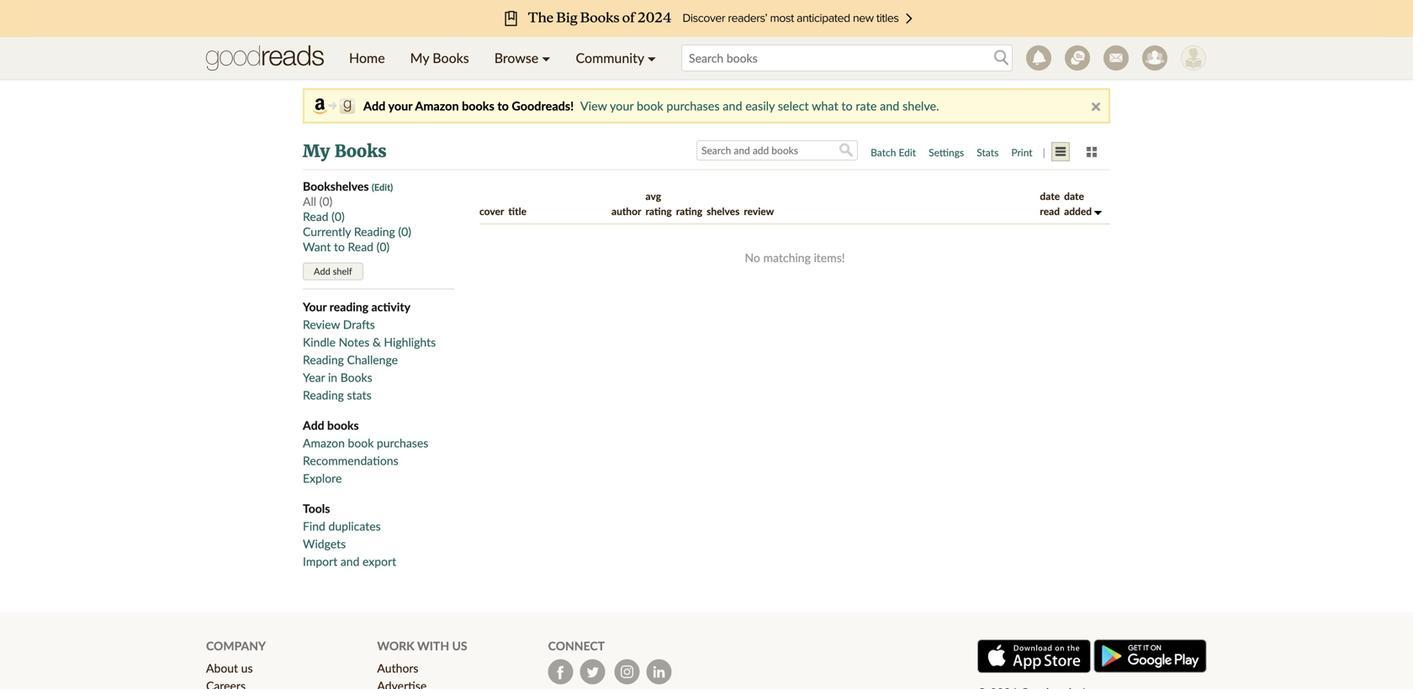 Task type: locate. For each thing, give the bounding box(es) containing it.
book up the recommendations
[[348, 436, 374, 450]]

1 horizontal spatial my books link
[[398, 37, 482, 79]]

2 vertical spatial books
[[340, 371, 372, 385]]

read down 'all (0)' link
[[303, 209, 328, 224]]

2 rating from the left
[[676, 205, 702, 217]]

edit
[[899, 146, 916, 159]]

read
[[303, 209, 328, 224], [348, 240, 373, 254]]

1 horizontal spatial my
[[410, 50, 429, 66]]

currently reading  ‎(0) link
[[303, 225, 411, 239]]

my books link
[[398, 37, 482, 79], [303, 141, 387, 162]]

1 vertical spatial book
[[348, 436, 374, 450]]

date
[[1040, 190, 1060, 202], [1064, 190, 1084, 202]]

0 vertical spatial books
[[462, 99, 494, 113]]

my books link right home
[[398, 37, 482, 79]]

0 horizontal spatial date
[[1040, 190, 1060, 202]]

and left export
[[341, 555, 360, 569]]

0 horizontal spatial ▾
[[542, 50, 551, 66]]

0 vertical spatial my books
[[410, 50, 469, 66]]

1 vertical spatial my books link
[[303, 141, 387, 162]]

0 horizontal spatial read
[[303, 209, 328, 224]]

review
[[303, 318, 340, 332]]

2 horizontal spatial ‎(0)
[[398, 225, 411, 239]]

your
[[388, 99, 412, 113], [610, 99, 634, 113]]

purchases inside add books amazon book purchases recommendations explore
[[377, 436, 428, 450]]

1 horizontal spatial purchases
[[667, 99, 720, 113]]

my group discussions image
[[1065, 45, 1090, 71]]

add inside add books amazon book purchases recommendations explore
[[303, 418, 324, 433]]

reading stats link
[[303, 388, 372, 403]]

reading inside "bookshelves (edit) all (0) read  ‎(0) currently reading  ‎(0) want to read  ‎(0)"
[[354, 225, 395, 239]]

|
[[1043, 146, 1045, 159]]

1 vertical spatial my
[[303, 141, 330, 162]]

import
[[303, 555, 338, 569]]

friend requests image
[[1142, 45, 1168, 71]]

0 vertical spatial reading
[[354, 225, 395, 239]]

amazon
[[415, 99, 459, 113], [303, 436, 345, 450]]

work with us
[[377, 639, 467, 654]]

shelf
[[333, 266, 352, 277]]

settings
[[929, 146, 964, 159]]

2 date from the left
[[1064, 190, 1084, 202]]

cover view image
[[1083, 143, 1101, 162]]

delete image
[[1092, 103, 1100, 111]]

menu containing home
[[336, 37, 669, 79]]

avg
[[646, 190, 661, 202]]

date up read at right
[[1040, 190, 1060, 202]]

batch edit
[[871, 146, 916, 159]]

batch edit link
[[866, 141, 921, 164]]

0 vertical spatial purchases
[[667, 99, 720, 113]]

books left browse
[[433, 50, 469, 66]]

0 horizontal spatial and
[[341, 555, 360, 569]]

my books link up bookshelves
[[303, 141, 387, 162]]

date for date read
[[1040, 190, 1060, 202]]

1 vertical spatial read
[[348, 240, 373, 254]]

0 horizontal spatial books
[[327, 418, 359, 433]]

0 horizontal spatial your
[[388, 99, 412, 113]]

no matching items!
[[745, 251, 845, 265]]

(edit) link
[[372, 182, 393, 193]]

▾ right browse
[[542, 50, 551, 66]]

books down browse
[[462, 99, 494, 113]]

books up (edit)
[[335, 141, 387, 162]]

2 horizontal spatial to
[[842, 99, 853, 113]]

2 ▾ from the left
[[648, 50, 656, 66]]

add books amazon book purchases recommendations explore
[[303, 418, 428, 486]]

1 ▾ from the left
[[542, 50, 551, 66]]

to
[[497, 99, 509, 113], [842, 99, 853, 113], [334, 240, 345, 254]]

1 vertical spatial ‎(0)
[[398, 225, 411, 239]]

and right the 'rate'
[[880, 99, 900, 113]]

in
[[328, 371, 337, 385]]

us right with on the bottom of page
[[452, 639, 467, 654]]

company
[[206, 639, 266, 654]]

book right view
[[637, 99, 663, 113]]

rating right avg rating link
[[676, 205, 702, 217]]

add for add books amazon book purchases recommendations explore
[[303, 418, 324, 433]]

goodreads on instagram image
[[615, 660, 640, 685]]

your
[[303, 300, 327, 314]]

my right home
[[410, 50, 429, 66]]

0 horizontal spatial us
[[241, 662, 253, 676]]

amazon for your
[[415, 99, 459, 113]]

reading down in
[[303, 388, 344, 403]]

us
[[452, 639, 467, 654], [241, 662, 253, 676]]

challenge
[[347, 353, 398, 367]]

reading
[[330, 300, 369, 314]]

about
[[206, 662, 238, 676]]

add for add your amazon books to goodreads! view your book purchases and easily select what to rate and shelve.
[[363, 99, 386, 113]]

my books right home
[[410, 50, 469, 66]]

1 horizontal spatial rating
[[676, 205, 702, 217]]

0 vertical spatial us
[[452, 639, 467, 654]]

my books up bookshelves
[[303, 141, 387, 162]]

shelve.
[[903, 99, 939, 113]]

add down reading stats link
[[303, 418, 324, 433]]

my up bookshelves
[[303, 141, 330, 162]]

my books inside menu
[[410, 50, 469, 66]]

purchases up the recommendations
[[377, 436, 428, 450]]

amazon for books
[[303, 436, 345, 450]]

1 horizontal spatial ‎(0)
[[376, 240, 390, 254]]

title link
[[508, 205, 527, 217]]

work
[[377, 639, 415, 654]]

1 vertical spatial books
[[327, 418, 359, 433]]

cover
[[479, 205, 504, 217]]

2 vertical spatial ‎(0)
[[376, 240, 390, 254]]

what
[[812, 99, 838, 113]]

books
[[433, 50, 469, 66], [335, 141, 387, 162], [340, 371, 372, 385]]

my
[[410, 50, 429, 66], [303, 141, 330, 162]]

year
[[303, 371, 325, 385]]

about us link
[[206, 662, 253, 676]]

1 vertical spatial amazon
[[303, 436, 345, 450]]

books inside your reading activity review drafts kindle notes & highlights reading challenge year in books reading stats
[[340, 371, 372, 385]]

export
[[363, 555, 396, 569]]

and left easily on the top right of the page
[[723, 99, 742, 113]]

1 horizontal spatial your
[[610, 99, 634, 113]]

2 your from the left
[[610, 99, 634, 113]]

print |
[[1011, 146, 1048, 159]]

search image
[[840, 143, 853, 157]]

to left the 'rate'
[[842, 99, 853, 113]]

kindle notes & highlights link
[[303, 335, 436, 350]]

1 vertical spatial add
[[314, 266, 330, 277]]

date for the date link
[[1064, 190, 1084, 202]]

read down 'currently reading  ‎(0)' link
[[348, 240, 373, 254]]

Search for books to add to your shelves search field
[[681, 45, 1013, 72]]

0 horizontal spatial my
[[303, 141, 330, 162]]

0 vertical spatial book
[[637, 99, 663, 113]]

0 vertical spatial my
[[410, 50, 429, 66]]

2 vertical spatial add
[[303, 418, 324, 433]]

amazon inside add books amazon book purchases recommendations explore
[[303, 436, 345, 450]]

books up stats
[[340, 371, 372, 385]]

date up added
[[1064, 190, 1084, 202]]

books up the amazon book purchases link
[[327, 418, 359, 433]]

your right view
[[610, 99, 634, 113]]

book inside add books amazon book purchases recommendations explore
[[348, 436, 374, 450]]

1 horizontal spatial ▾
[[648, 50, 656, 66]]

books
[[462, 99, 494, 113], [327, 418, 359, 433]]

0 horizontal spatial amazon
[[303, 436, 345, 450]]

1 horizontal spatial date
[[1064, 190, 1084, 202]]

purchases
[[667, 99, 720, 113], [377, 436, 428, 450]]

0 vertical spatial books
[[433, 50, 469, 66]]

find
[[303, 519, 325, 534]]

authors link
[[377, 662, 418, 676]]

activity
[[371, 300, 410, 314]]

add left shelf
[[314, 266, 330, 277]]

rating down avg
[[646, 205, 672, 217]]

purchases left easily on the top right of the page
[[667, 99, 720, 113]]

reading up the 'want to read  ‎(0)' link
[[354, 225, 395, 239]]

select
[[778, 99, 809, 113]]

0 horizontal spatial purchases
[[377, 436, 428, 450]]

stats
[[347, 388, 372, 403]]

want
[[303, 240, 331, 254]]

1 vertical spatial purchases
[[377, 436, 428, 450]]

us right about
[[241, 662, 253, 676]]

goodreads on linkedin image
[[647, 660, 672, 685]]

all (0) link
[[303, 194, 332, 209]]

to down currently
[[334, 240, 345, 254]]

1 horizontal spatial my books
[[410, 50, 469, 66]]

0 vertical spatial ‎(0)
[[332, 209, 345, 224]]

0 vertical spatial my books link
[[398, 37, 482, 79]]

easily
[[745, 99, 775, 113]]

and
[[723, 99, 742, 113], [880, 99, 900, 113], [341, 555, 360, 569]]

▾ right "community"
[[648, 50, 656, 66]]

0 horizontal spatial to
[[334, 240, 345, 254]]

1 horizontal spatial books
[[462, 99, 494, 113]]

add down home link
[[363, 99, 386, 113]]

1 horizontal spatial amazon
[[415, 99, 459, 113]]

0 horizontal spatial book
[[348, 436, 374, 450]]

0 horizontal spatial my books link
[[303, 141, 387, 162]]

book
[[637, 99, 663, 113], [348, 436, 374, 450]]

menu
[[336, 37, 669, 79]]

all
[[303, 194, 316, 209]]

your down home link
[[388, 99, 412, 113]]

notes
[[339, 335, 370, 350]]

to left goodreads!
[[497, 99, 509, 113]]

0 horizontal spatial rating
[[646, 205, 672, 217]]

rating
[[646, 205, 672, 217], [676, 205, 702, 217]]

reading down kindle
[[303, 353, 344, 367]]

browse
[[494, 50, 539, 66]]

0 vertical spatial amazon
[[415, 99, 459, 113]]

0 vertical spatial add
[[363, 99, 386, 113]]

1 date from the left
[[1040, 190, 1060, 202]]

add
[[363, 99, 386, 113], [314, 266, 330, 277], [303, 418, 324, 433]]

‎(0)
[[332, 209, 345, 224], [398, 225, 411, 239], [376, 240, 390, 254]]

0 horizontal spatial my books
[[303, 141, 387, 162]]

0 vertical spatial read
[[303, 209, 328, 224]]

review
[[744, 205, 774, 217]]



Task type: describe. For each thing, give the bounding box(es) containing it.
books inside add books amazon book purchases recommendations explore
[[327, 418, 359, 433]]

(edit)
[[372, 182, 393, 193]]

tools
[[303, 502, 330, 516]]

1 vertical spatial reading
[[303, 353, 344, 367]]

date link
[[1064, 190, 1084, 202]]

cover link
[[479, 205, 504, 217]]

added link
[[1064, 205, 1102, 217]]

download app for android image
[[1094, 640, 1207, 674]]

kindle
[[303, 335, 336, 350]]

rate
[[856, 99, 877, 113]]

duplicates
[[328, 519, 381, 534]]

your reading activity review drafts kindle notes & highlights reading challenge year in books reading stats
[[303, 300, 436, 403]]

print link
[[1006, 141, 1038, 164]]

to inside "bookshelves (edit) all (0) read  ‎(0) currently reading  ‎(0) want to read  ‎(0)"
[[334, 240, 345, 254]]

added
[[1064, 205, 1094, 217]]

1 your from the left
[[388, 99, 412, 113]]

add shelf
[[314, 266, 352, 277]]

recommendations
[[303, 454, 398, 468]]

recommendations link
[[303, 454, 398, 468]]

down arrow image
[[1094, 211, 1102, 215]]

2 vertical spatial reading
[[303, 388, 344, 403]]

stats link
[[972, 141, 1004, 164]]

1 vertical spatial us
[[241, 662, 253, 676]]

inbox image
[[1104, 45, 1129, 71]]

community ▾
[[576, 50, 656, 66]]

Search books text field
[[681, 45, 1013, 72]]

author
[[612, 205, 641, 217]]

read
[[1040, 205, 1060, 217]]

review link
[[744, 205, 774, 217]]

widgets link
[[303, 537, 346, 551]]

home link
[[336, 37, 398, 79]]

home
[[349, 50, 385, 66]]

tools find duplicates widgets import and export
[[303, 502, 396, 569]]

find duplicates link
[[303, 519, 381, 534]]

avg rating link
[[646, 190, 672, 217]]

print
[[1011, 146, 1033, 159]]

shelves
[[707, 205, 740, 217]]

1 horizontal spatial us
[[452, 639, 467, 654]]

2 horizontal spatial and
[[880, 99, 900, 113]]

1 rating from the left
[[646, 205, 672, 217]]

goodreads on twitter image
[[580, 660, 605, 685]]

download app for ios image
[[977, 640, 1091, 674]]

goodreads on facebook image
[[548, 660, 573, 685]]

about us
[[206, 662, 253, 676]]

browse ▾ button
[[482, 37, 563, 79]]

read  ‎(0) link
[[303, 209, 345, 224]]

bookshelves (edit) all (0) read  ‎(0) currently reading  ‎(0) want to read  ‎(0)
[[303, 179, 411, 254]]

1 vertical spatial books
[[335, 141, 387, 162]]

and inside tools find duplicates widgets import and export
[[341, 555, 360, 569]]

items!
[[814, 251, 845, 265]]

1 horizontal spatial and
[[723, 99, 742, 113]]

add your amazon books to goodreads! view your book purchases and easily select what to rate and shelve.
[[363, 99, 939, 113]]

explore
[[303, 471, 342, 486]]

1 vertical spatial my books
[[303, 141, 387, 162]]

want to read  ‎(0) link
[[303, 240, 390, 254]]

▾ for community ▾
[[648, 50, 656, 66]]

matching
[[763, 251, 811, 265]]

&
[[373, 335, 381, 350]]

date read
[[1040, 190, 1060, 217]]

the most anticipated books of 2024 image
[[34, 0, 1380, 37]]

review drafts link
[[303, 318, 375, 332]]

goodreads!
[[512, 99, 574, 113]]

Search and add books text field
[[696, 140, 858, 161]]

amazon book purchases link
[[303, 436, 428, 450]]

stats
[[977, 146, 999, 159]]

add for add shelf
[[314, 266, 330, 277]]

table view image
[[1051, 143, 1070, 162]]

import and export link
[[303, 555, 396, 569]]

1 horizontal spatial read
[[348, 240, 373, 254]]

community ▾ button
[[563, 37, 669, 79]]

rating link
[[676, 205, 702, 217]]

no
[[745, 251, 760, 265]]

my inside menu
[[410, 50, 429, 66]]

date read link
[[1040, 190, 1060, 217]]

currently
[[303, 225, 351, 239]]

community
[[576, 50, 644, 66]]

▾ for browse ▾
[[542, 50, 551, 66]]

bookshelves
[[303, 179, 369, 193]]

(0)
[[319, 194, 332, 209]]

0 horizontal spatial ‎(0)
[[332, 209, 345, 224]]

title
[[508, 205, 527, 217]]

view
[[580, 99, 607, 113]]

year in books link
[[303, 371, 372, 385]]

settings link
[[924, 141, 969, 164]]

author avg rating rating shelves review
[[612, 190, 774, 217]]

with
[[417, 639, 449, 654]]

gary orlando image
[[1181, 45, 1206, 71]]

reading challenge link
[[303, 353, 398, 367]]

connect
[[548, 639, 605, 654]]

batch
[[871, 146, 896, 159]]

author link
[[612, 205, 641, 217]]

browse ▾
[[494, 50, 551, 66]]

notifications image
[[1026, 45, 1051, 71]]

add shelf link
[[303, 263, 363, 281]]

authors
[[377, 662, 418, 676]]

highlights
[[384, 335, 436, 350]]

view your book purchases and easily select what to rate and shelve. link
[[580, 99, 939, 113]]

drafts
[[343, 318, 375, 332]]

1 horizontal spatial book
[[637, 99, 663, 113]]

explore link
[[303, 471, 342, 486]]

1 horizontal spatial to
[[497, 99, 509, 113]]

widgets
[[303, 537, 346, 551]]



Task type: vqa. For each thing, say whether or not it's contained in the screenshot.
Report
no



